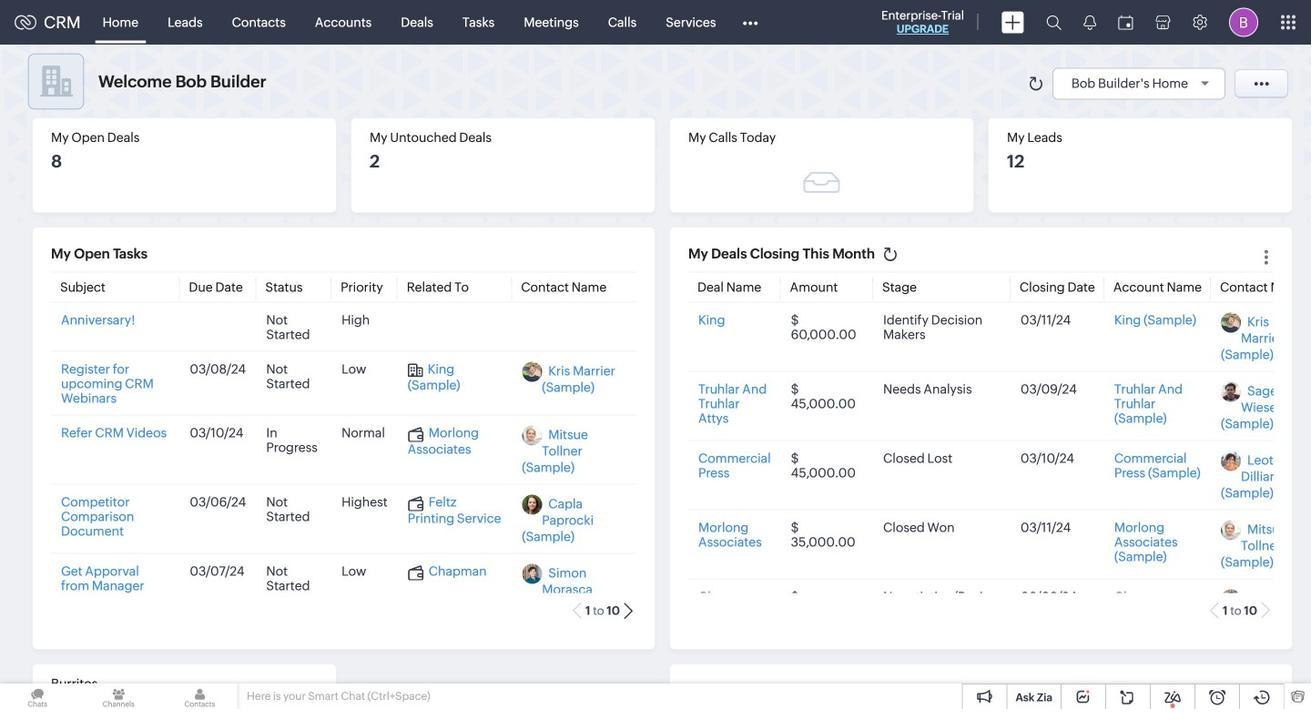 Task type: locate. For each thing, give the bounding box(es) containing it.
contacts image
[[162, 684, 237, 710]]

search element
[[1036, 0, 1073, 45]]

profile image
[[1230, 8, 1259, 37]]

channels image
[[81, 684, 156, 710]]

logo image
[[15, 15, 36, 30]]



Task type: vqa. For each thing, say whether or not it's contained in the screenshot.
search icon
yes



Task type: describe. For each thing, give the bounding box(es) containing it.
profile element
[[1219, 0, 1270, 44]]

Other Modules field
[[731, 8, 770, 37]]

calendar image
[[1118, 15, 1134, 30]]

create menu image
[[1002, 11, 1025, 33]]

signals element
[[1073, 0, 1108, 45]]

create menu element
[[991, 0, 1036, 44]]

signals image
[[1084, 15, 1097, 30]]

chats image
[[0, 684, 75, 710]]

search image
[[1047, 15, 1062, 30]]



